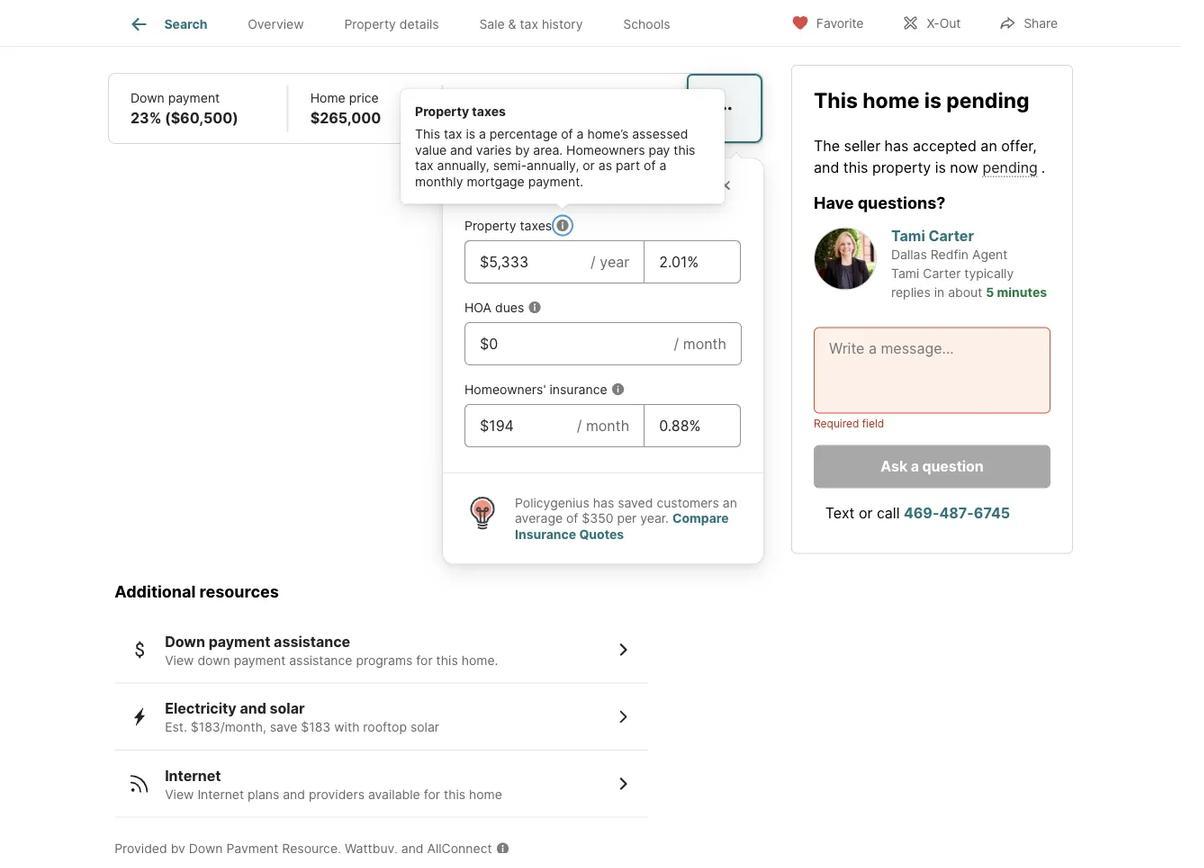 Task type: describe. For each thing, give the bounding box(es) containing it.
offer,
[[1002, 137, 1037, 154]]

this inside internet view internet plans and providers available for this home
[[444, 787, 466, 802]]

policygenius has saved customers an average of $350 per year.
[[515, 495, 737, 526]]

property for property taxes this tax is a percentage of a home's assessed value and varies by area. homeowners pay this tax annually, semi-annually, or as part of a monthly mortgage payment.
[[415, 104, 469, 119]]

down for view
[[165, 633, 205, 651]]

7.27%
[[549, 109, 590, 127]]

home
[[310, 90, 346, 105]]

payment.
[[528, 174, 584, 189]]

tab list containing search
[[108, 0, 705, 46]]

/ month for homeowners' insurance
[[577, 417, 630, 435]]

home's
[[588, 127, 629, 142]]

1 horizontal spatial home
[[863, 87, 920, 113]]

typically
[[965, 266, 1014, 281]]

schools
[[623, 16, 671, 32]]

sale & tax history
[[479, 16, 583, 32]]

compare
[[673, 511, 729, 526]]

10-
[[465, 109, 489, 127]]

electricity and solar est. $183/month, save                  $183 with rooftop solar
[[165, 700, 439, 735]]

6745
[[974, 505, 1011, 522]]

the
[[814, 137, 840, 154]]

pending link
[[983, 158, 1038, 176]]

x-out button
[[887, 4, 976, 41]]

home inside internet view internet plans and providers available for this home
[[469, 787, 502, 802]]

2 annually, from the left
[[527, 158, 579, 173]]

view inside down payment assistance view down payment assistance programs for this home.
[[165, 653, 194, 668]]

carter for tami carter typically replies in about
[[923, 266, 961, 281]]

advanced options
[[465, 184, 593, 201]]

tami for tami carter typically replies in about
[[892, 266, 920, 281]]

policygenius
[[515, 495, 590, 511]]

tami carter typically replies in about
[[892, 266, 1014, 300]]

$183/month,
[[191, 720, 266, 735]]

dallas
[[892, 247, 927, 262]]

view inside internet view internet plans and providers available for this home
[[165, 787, 194, 802]]

1 horizontal spatial tax
[[444, 127, 462, 142]]

loan details 10-yr fixed, 7.27%
[[465, 90, 590, 127]]

year
[[600, 253, 630, 271]]

semi-
[[493, 158, 527, 173]]

out
[[940, 16, 961, 31]]

for inside down payment assistance view down payment assistance programs for this home.
[[416, 653, 433, 668]]

1 vertical spatial of
[[644, 158, 656, 173]]

save
[[270, 720, 298, 735]]

0 vertical spatial assistance
[[274, 633, 350, 651]]

est.
[[165, 720, 187, 735]]

this inside property taxes this tax is a percentage of a home's assessed value and varies by area. homeowners pay this tax annually, semi-annually, or as part of a monthly mortgage payment.
[[674, 142, 696, 158]]

share button
[[984, 4, 1073, 41]]

has inside the seller has accepted an offer, and this property is now
[[885, 137, 909, 154]]

customers
[[657, 495, 719, 511]]

replies
[[892, 285, 931, 300]]

this inside down payment assistance view down payment assistance programs for this home.
[[436, 653, 458, 668]]

and inside electricity and solar est. $183/month, save                  $183 with rooftop solar
[[240, 700, 266, 718]]

accepted
[[913, 137, 977, 154]]

home.
[[462, 653, 498, 668]]

details for loan details 10-yr fixed, 7.27%
[[498, 90, 537, 105]]

varies
[[476, 142, 512, 158]]

have questions?
[[814, 192, 946, 212]]

homeowners
[[567, 142, 645, 158]]

month for insurance
[[586, 417, 630, 435]]

required field
[[814, 417, 885, 430]]

rooftop
[[363, 720, 407, 735]]

0 vertical spatial solar
[[270, 700, 305, 718]]

tooltip containing advanced options
[[401, 89, 1099, 564]]

value
[[415, 142, 447, 158]]

share
[[1024, 16, 1058, 31]]

internet view internet plans and providers available for this home
[[165, 767, 502, 802]]

favorite
[[817, 16, 864, 31]]

tax inside sale & tax history tab
[[520, 16, 539, 32]]

mortgage
[[467, 174, 525, 189]]

23%
[[131, 109, 162, 127]]

down payment 23% ($60,500)
[[131, 90, 239, 127]]

x-
[[927, 16, 940, 31]]

pay
[[649, 142, 670, 158]]

home price $265,000
[[310, 90, 381, 127]]

property for property taxes
[[465, 218, 516, 233]]

monthly
[[415, 174, 463, 189]]

homeowners' insurance link
[[130, 24, 293, 42]]

lightbulb icon element
[[465, 495, 515, 543]]

by
[[515, 142, 530, 158]]

$194
[[395, 24, 429, 42]]

hoa dues
[[465, 300, 524, 315]]

options
[[539, 184, 593, 201]]

property
[[873, 158, 931, 176]]

average
[[515, 511, 563, 526]]

call
[[877, 505, 900, 522]]

electricity
[[165, 700, 237, 718]]

and inside the seller has accepted an offer, and this property is now
[[814, 158, 840, 176]]

is inside the seller has accepted an offer, and this property is now
[[935, 158, 946, 176]]

x-out
[[927, 16, 961, 31]]

a down pay
[[660, 158, 667, 173]]

ask a question button
[[814, 445, 1051, 488]]

price
[[349, 90, 379, 105]]

.
[[1042, 158, 1046, 176]]

redfin
[[931, 247, 969, 262]]

additional
[[114, 582, 196, 602]]

1 vertical spatial or
[[859, 505, 873, 522]]

additional resources
[[114, 582, 279, 602]]

dallas redfin agenttami carter image
[[814, 227, 877, 290]]

dues
[[495, 300, 524, 315]]

part
[[616, 158, 640, 173]]

have
[[814, 192, 854, 212]]

area.
[[533, 142, 563, 158]]

homeowners' insurance inside "tooltip"
[[465, 382, 608, 397]]

2 vertical spatial payment
[[234, 653, 286, 668]]

text
[[826, 505, 855, 522]]

required
[[814, 417, 860, 430]]

overview
[[248, 16, 304, 32]]

1 annually, from the left
[[437, 158, 490, 173]]

this inside property taxes this tax is a percentage of a home's assessed value and varies by area. homeowners pay this tax annually, semi-annually, or as part of a monthly mortgage payment.
[[415, 127, 440, 142]]

this inside the seller has accepted an offer, and this property is now
[[844, 158, 869, 176]]

0 vertical spatial is
[[925, 87, 942, 113]]



Task type: locate. For each thing, give the bounding box(es) containing it.
2 vertical spatial tax
[[415, 158, 434, 173]]

1 horizontal spatial details
[[498, 90, 537, 105]]

1 vertical spatial homeowners'
[[465, 382, 546, 397]]

lightbulb icon image
[[465, 495, 501, 531]]

0 horizontal spatial this
[[415, 127, 440, 142]]

in
[[935, 285, 945, 300]]

property up price
[[344, 16, 396, 32]]

percentage
[[490, 127, 558, 142]]

property taxes this tax is a percentage of a home's assessed value and varies by area. homeowners pay this tax annually, semi-annually, or as part of a monthly mortgage payment.
[[415, 104, 696, 189]]

payment for assistance
[[209, 633, 271, 651]]

pending up offer,
[[947, 87, 1030, 113]]

2 vertical spatial property
[[465, 218, 516, 233]]

and inside internet view internet plans and providers available for this home
[[283, 787, 305, 802]]

0 vertical spatial details
[[400, 16, 439, 32]]

taxes for property taxes
[[520, 218, 552, 233]]

0 vertical spatial taxes
[[472, 104, 506, 119]]

tax right &
[[520, 16, 539, 32]]

1 vertical spatial pending
[[983, 158, 1038, 176]]

1 vertical spatial carter
[[923, 266, 961, 281]]

saved
[[618, 495, 653, 511]]

seller
[[844, 137, 881, 154]]

Write a message... text field
[[829, 338, 1036, 403]]

1 vertical spatial assistance
[[289, 653, 353, 668]]

details inside loan details 10-yr fixed, 7.27%
[[498, 90, 537, 105]]

1 vertical spatial details
[[498, 90, 537, 105]]

pending
[[947, 87, 1030, 113], [983, 158, 1038, 176]]

resources
[[200, 582, 279, 602]]

1 vertical spatial is
[[466, 127, 476, 142]]

tami carter link
[[892, 227, 974, 245]]

payment for 23%
[[168, 90, 220, 105]]

compare insurance quotes link
[[515, 511, 729, 542]]

1 horizontal spatial homeowners'
[[465, 382, 546, 397]]

1 vertical spatial an
[[723, 495, 737, 511]]

quotes
[[579, 527, 624, 542]]

a right ask at the bottom right of the page
[[911, 458, 919, 475]]

is inside property taxes this tax is a percentage of a home's assessed value and varies by area. homeowners pay this tax annually, semi-annually, or as part of a monthly mortgage payment.
[[466, 127, 476, 142]]

annually, up monthly on the left of page
[[437, 158, 490, 173]]

of inside "policygenius has saved customers an average of $350 per year."
[[566, 511, 579, 526]]

1 horizontal spatial an
[[981, 137, 998, 154]]

property down advanced
[[465, 218, 516, 233]]

none text field inside "tooltip"
[[659, 415, 726, 437]]

property for property details
[[344, 16, 396, 32]]

1 horizontal spatial or
[[859, 505, 873, 522]]

or inside property taxes this tax is a percentage of a home's assessed value and varies by area. homeowners pay this tax annually, semi-annually, or as part of a monthly mortgage payment.
[[583, 158, 595, 173]]

0 vertical spatial of
[[561, 127, 573, 142]]

compare insurance quotes
[[515, 511, 729, 542]]

0 horizontal spatial / month
[[577, 417, 630, 435]]

down inside down payment assistance view down payment assistance programs for this home.
[[165, 633, 205, 651]]

and inside property taxes this tax is a percentage of a home's assessed value and varies by area. homeowners pay this tax annually, semi-annually, or as part of a monthly mortgage payment.
[[450, 142, 473, 158]]

0 horizontal spatial /
[[577, 417, 582, 435]]

1 horizontal spatial insurance
[[550, 382, 608, 397]]

1 vertical spatial internet
[[198, 787, 244, 802]]

and right 'value'
[[450, 142, 473, 158]]

this up the
[[814, 87, 858, 113]]

1 vertical spatial tami
[[892, 266, 920, 281]]

1 horizontal spatial /
[[591, 253, 596, 271]]

is down accepted
[[935, 158, 946, 176]]

0 horizontal spatial month
[[586, 417, 630, 435]]

payment inside down payment 23% ($60,500)
[[168, 90, 220, 105]]

0 horizontal spatial has
[[593, 495, 614, 511]]

as
[[599, 158, 612, 173]]

carter inside tami carter typically replies in about
[[923, 266, 961, 281]]

an up compare
[[723, 495, 737, 511]]

0 horizontal spatial tax
[[415, 158, 434, 173]]

1 vertical spatial homeowners' insurance
[[465, 382, 608, 397]]

469-
[[904, 505, 940, 522]]

0 vertical spatial tax
[[520, 16, 539, 32]]

1 horizontal spatial homeowners' insurance
[[465, 382, 608, 397]]

is up accepted
[[925, 87, 942, 113]]

annually, up payment.
[[527, 158, 579, 173]]

1 horizontal spatial has
[[885, 137, 909, 154]]

($60,500)
[[165, 109, 239, 127]]

1 vertical spatial this
[[415, 127, 440, 142]]

1 vertical spatial / month
[[577, 417, 630, 435]]

0 vertical spatial this
[[814, 87, 858, 113]]

property inside tab
[[344, 16, 396, 32]]

and down the
[[814, 158, 840, 176]]

2 tami from the top
[[892, 266, 920, 281]]

sale & tax history tab
[[459, 3, 603, 46]]

agent
[[973, 247, 1008, 262]]

with
[[334, 720, 360, 735]]

tab list
[[108, 0, 705, 46]]

ask
[[881, 458, 908, 475]]

1 horizontal spatial solar
[[411, 720, 439, 735]]

an left offer,
[[981, 137, 998, 154]]

text or call 469-487-6745
[[826, 505, 1011, 522]]

1 horizontal spatial month
[[683, 335, 727, 353]]

an for pending
[[981, 137, 998, 154]]

details for property details
[[400, 16, 439, 32]]

a left 'home's' on the top of the page
[[577, 127, 584, 142]]

down
[[131, 90, 165, 105], [165, 633, 205, 651]]

for
[[416, 653, 433, 668], [424, 787, 440, 802]]

1 vertical spatial /
[[674, 335, 679, 353]]

providers
[[309, 787, 365, 802]]

tami inside tami carter typically replies in about
[[892, 266, 920, 281]]

the seller has accepted an offer, and this property is now
[[814, 137, 1037, 176]]

tax
[[520, 16, 539, 32], [444, 127, 462, 142], [415, 158, 434, 173]]

taxes inside property taxes this tax is a percentage of a home's assessed value and varies by area. homeowners pay this tax annually, semi-annually, or as part of a monthly mortgage payment.
[[472, 104, 506, 119]]

fixed,
[[507, 109, 546, 127]]

0 vertical spatial carter
[[929, 227, 974, 245]]

schools tab
[[603, 3, 691, 46]]

questions?
[[858, 192, 946, 212]]

0 vertical spatial / month
[[674, 335, 727, 353]]

sale
[[479, 16, 505, 32]]

2 vertical spatial /
[[577, 417, 582, 435]]

down up down on the left bottom of page
[[165, 633, 205, 651]]

taxes down the advanced options
[[520, 218, 552, 233]]

view down est.
[[165, 787, 194, 802]]

taxes left fixed,
[[472, 104, 506, 119]]

pending .
[[983, 158, 1046, 176]]

$350
[[582, 511, 614, 526]]

1 view from the top
[[165, 653, 194, 668]]

an inside "policygenius has saved customers an average of $350 per year."
[[723, 495, 737, 511]]

carter up in
[[923, 266, 961, 281]]

0 horizontal spatial home
[[469, 787, 502, 802]]

2 vertical spatial of
[[566, 511, 579, 526]]

details
[[400, 16, 439, 32], [498, 90, 537, 105]]

0 vertical spatial homeowners' insurance
[[130, 24, 293, 42]]

0 vertical spatial insurance
[[227, 24, 293, 42]]

$265,000
[[310, 109, 381, 127]]

0 vertical spatial month
[[683, 335, 727, 353]]

for right programs
[[416, 653, 433, 668]]

tooltip
[[401, 89, 1099, 564]]

down up 23%
[[131, 90, 165, 105]]

search link
[[128, 14, 207, 35]]

minutes
[[997, 285, 1047, 300]]

1 vertical spatial home
[[469, 787, 502, 802]]

1 horizontal spatial taxes
[[520, 218, 552, 233]]

0 vertical spatial homeowners'
[[130, 24, 223, 42]]

2 horizontal spatial /
[[674, 335, 679, 353]]

1 vertical spatial solar
[[411, 720, 439, 735]]

&
[[508, 16, 517, 32]]

details left sale
[[400, 16, 439, 32]]

0 horizontal spatial or
[[583, 158, 595, 173]]

insurance
[[515, 527, 576, 542]]

home
[[863, 87, 920, 113], [469, 787, 502, 802]]

now
[[950, 158, 979, 176]]

None text field
[[659, 415, 726, 437]]

internet left "plans"
[[198, 787, 244, 802]]

1 horizontal spatial annually,
[[527, 158, 579, 173]]

property details tab
[[324, 3, 459, 46]]

tami up dallas
[[892, 227, 926, 245]]

available
[[368, 787, 420, 802]]

is left yr
[[466, 127, 476, 142]]

month for dues
[[683, 335, 727, 353]]

for inside internet view internet plans and providers available for this home
[[424, 787, 440, 802]]

and up $183/month,
[[240, 700, 266, 718]]

or left call
[[859, 505, 873, 522]]

0 vertical spatial pending
[[947, 87, 1030, 113]]

history
[[542, 16, 583, 32]]

this right pay
[[674, 142, 696, 158]]

5
[[986, 285, 994, 300]]

0 horizontal spatial homeowners' insurance
[[130, 24, 293, 42]]

tax up 'value'
[[444, 127, 462, 142]]

$183
[[301, 720, 331, 735]]

an inside the seller has accepted an offer, and this property is now
[[981, 137, 998, 154]]

a inside button
[[911, 458, 919, 475]]

plans
[[248, 787, 279, 802]]

1 vertical spatial tax
[[444, 127, 462, 142]]

a up the varies
[[479, 127, 486, 142]]

hoa
[[465, 300, 492, 315]]

carter inside tami carter dallas redfin agent
[[929, 227, 974, 245]]

view left down on the left bottom of page
[[165, 653, 194, 668]]

favorite button
[[776, 4, 879, 41]]

carter up redfin
[[929, 227, 974, 245]]

down payment assistance view down payment assistance programs for this home.
[[165, 633, 498, 668]]

of up area. at the left top of the page
[[561, 127, 573, 142]]

down for ($60,500)
[[131, 90, 165, 105]]

this right available at the bottom of the page
[[444, 787, 466, 802]]

of left $350
[[566, 511, 579, 526]]

1 vertical spatial insurance
[[550, 382, 608, 397]]

this up 'value'
[[415, 127, 440, 142]]

0 vertical spatial down
[[131, 90, 165, 105]]

0 vertical spatial for
[[416, 653, 433, 668]]

1 vertical spatial property
[[415, 104, 469, 119]]

loan
[[465, 90, 494, 105]]

0 horizontal spatial insurance
[[227, 24, 293, 42]]

carter for tami carter dallas redfin agent
[[929, 227, 974, 245]]

1 vertical spatial has
[[593, 495, 614, 511]]

1 vertical spatial for
[[424, 787, 440, 802]]

insurance inside "tooltip"
[[550, 382, 608, 397]]

469-487-6745 link
[[904, 505, 1011, 522]]

1 horizontal spatial down
[[165, 633, 205, 651]]

or
[[583, 158, 595, 173], [859, 505, 873, 522]]

internet down est.
[[165, 767, 221, 785]]

homeowners' inside "tooltip"
[[465, 382, 546, 397]]

has up $350
[[593, 495, 614, 511]]

tami down dallas
[[892, 266, 920, 281]]

0 horizontal spatial annually,
[[437, 158, 490, 173]]

internet
[[165, 767, 221, 785], [198, 787, 244, 802]]

solar right rooftop
[[411, 720, 439, 735]]

this
[[814, 87, 858, 113], [415, 127, 440, 142]]

0 vertical spatial an
[[981, 137, 998, 154]]

tami
[[892, 227, 926, 245], [892, 266, 920, 281]]

question
[[923, 458, 984, 475]]

is
[[925, 87, 942, 113], [466, 127, 476, 142], [935, 158, 946, 176]]

property details
[[344, 16, 439, 32]]

0 horizontal spatial an
[[723, 495, 737, 511]]

0 horizontal spatial homeowners'
[[130, 24, 223, 42]]

insurance
[[227, 24, 293, 42], [550, 382, 608, 397]]

1 vertical spatial down
[[165, 633, 205, 651]]

overview tab
[[228, 3, 324, 46]]

2 view from the top
[[165, 787, 194, 802]]

/ month
[[674, 335, 727, 353], [577, 417, 630, 435]]

/ for homeowners' insurance
[[577, 417, 582, 435]]

tami inside tami carter dallas redfin agent
[[892, 227, 926, 245]]

per
[[617, 511, 637, 526]]

None text field
[[480, 251, 576, 273], [659, 251, 726, 273], [480, 333, 660, 355], [480, 415, 563, 437], [480, 251, 576, 273], [659, 251, 726, 273], [480, 333, 660, 355], [480, 415, 563, 437]]

has inside "policygenius has saved customers an average of $350 per year."
[[593, 495, 614, 511]]

and right "plans"
[[283, 787, 305, 802]]

carter
[[929, 227, 974, 245], [923, 266, 961, 281]]

down inside down payment 23% ($60,500)
[[131, 90, 165, 105]]

1 vertical spatial view
[[165, 787, 194, 802]]

tax down 'value'
[[415, 158, 434, 173]]

tami for tami carter dallas redfin agent
[[892, 227, 926, 245]]

property inside property taxes this tax is a percentage of a home's assessed value and varies by area. homeowners pay this tax annually, semi-annually, or as part of a monthly mortgage payment.
[[415, 104, 469, 119]]

year.
[[640, 511, 669, 526]]

details up fixed,
[[498, 90, 537, 105]]

pending down offer,
[[983, 158, 1038, 176]]

0 vertical spatial home
[[863, 87, 920, 113]]

for right available at the bottom of the page
[[424, 787, 440, 802]]

or left the as
[[583, 158, 595, 173]]

an for compare insurance quotes
[[723, 495, 737, 511]]

1 vertical spatial taxes
[[520, 218, 552, 233]]

0 vertical spatial or
[[583, 158, 595, 173]]

2 vertical spatial is
[[935, 158, 946, 176]]

1 horizontal spatial / month
[[674, 335, 727, 353]]

this home is pending
[[814, 87, 1030, 113]]

/ for hoa dues
[[674, 335, 679, 353]]

property
[[344, 16, 396, 32], [415, 104, 469, 119], [465, 218, 516, 233]]

0 horizontal spatial taxes
[[472, 104, 506, 119]]

payment up down on the left bottom of page
[[209, 633, 271, 651]]

0 vertical spatial view
[[165, 653, 194, 668]]

payment up "($60,500)"
[[168, 90, 220, 105]]

homeowners' up down payment 23% ($60,500)
[[130, 24, 223, 42]]

this down seller
[[844, 158, 869, 176]]

has up property
[[885, 137, 909, 154]]

0 vertical spatial property
[[344, 16, 396, 32]]

taxes for property taxes this tax is a percentage of a home's assessed value and varies by area. homeowners pay this tax annually, semi-annually, or as part of a monthly mortgage payment.
[[472, 104, 506, 119]]

0 vertical spatial internet
[[165, 767, 221, 785]]

1 vertical spatial payment
[[209, 633, 271, 651]]

/ for property taxes
[[591, 253, 596, 271]]

taxes
[[472, 104, 506, 119], [520, 218, 552, 233]]

/ month for hoa dues
[[674, 335, 727, 353]]

/
[[591, 253, 596, 271], [674, 335, 679, 353], [577, 417, 582, 435]]

0 horizontal spatial down
[[131, 90, 165, 105]]

0 vertical spatial payment
[[168, 90, 220, 105]]

0 vertical spatial /
[[591, 253, 596, 271]]

annually,
[[437, 158, 490, 173], [527, 158, 579, 173]]

property up 'value'
[[415, 104, 469, 119]]

payment right down on the left bottom of page
[[234, 653, 286, 668]]

tami carter dallas redfin agent
[[892, 227, 1008, 262]]

an
[[981, 137, 998, 154], [723, 495, 737, 511]]

5 minutes
[[986, 285, 1047, 300]]

1 horizontal spatial this
[[814, 87, 858, 113]]

down
[[198, 653, 230, 668]]

0 vertical spatial has
[[885, 137, 909, 154]]

0 horizontal spatial solar
[[270, 700, 305, 718]]

this left home. in the bottom of the page
[[436, 653, 458, 668]]

1 vertical spatial month
[[586, 417, 630, 435]]

solar up save
[[270, 700, 305, 718]]

about
[[948, 285, 983, 300]]

of down pay
[[644, 158, 656, 173]]

0 vertical spatial tami
[[892, 227, 926, 245]]

1 tami from the top
[[892, 227, 926, 245]]

details inside tab
[[400, 16, 439, 32]]

0 horizontal spatial details
[[400, 16, 439, 32]]

2 horizontal spatial tax
[[520, 16, 539, 32]]

homeowners' down dues
[[465, 382, 546, 397]]



Task type: vqa. For each thing, say whether or not it's contained in the screenshot.


